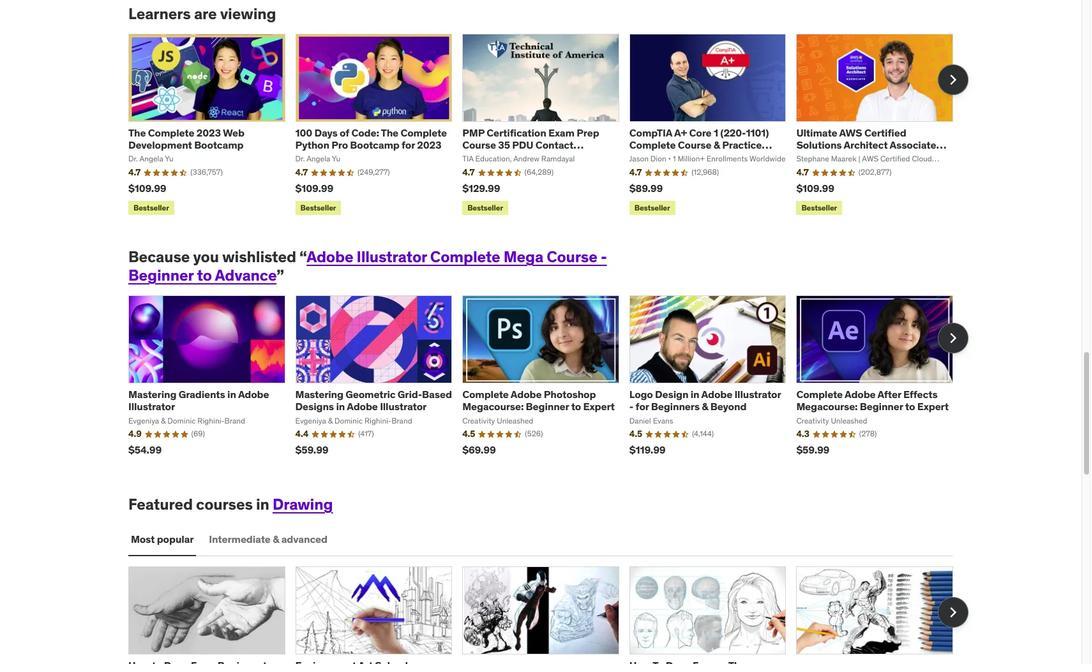Task type: locate. For each thing, give the bounding box(es) containing it.
contact
[[536, 139, 574, 152]]

0 horizontal spatial expert
[[583, 401, 615, 413]]

mastering
[[128, 388, 176, 401], [295, 388, 343, 401]]

c03
[[821, 151, 840, 164]]

- inside adobe illustrator complete mega course - beginner to advance
[[601, 247, 607, 267]]

adobe
[[307, 247, 353, 267], [238, 388, 269, 401], [511, 388, 542, 401], [702, 388, 733, 401], [845, 388, 876, 401], [347, 401, 378, 413]]

megacourse: right based
[[462, 401, 524, 413]]

1 megacourse: from the left
[[462, 401, 524, 413]]

complete inside the complete 2023 web development bootcamp
[[148, 127, 194, 139]]

1 horizontal spatial -
[[630, 401, 634, 413]]

1 bootcamp from the left
[[194, 139, 244, 152]]

exam down comptia
[[630, 151, 656, 164]]

1 vertical spatial exam
[[630, 151, 656, 164]]

course inside adobe illustrator complete mega course - beginner to advance
[[547, 247, 598, 267]]

1 vertical spatial carousel element
[[128, 296, 969, 466]]

in inside mastering geometric grid-based designs in adobe illustrator
[[336, 401, 345, 413]]

(220-
[[721, 127, 746, 139]]

in right designs
[[336, 401, 345, 413]]

certification
[[487, 127, 546, 139]]

megacourse: left after
[[797, 401, 858, 413]]

2 carousel element from the top
[[128, 296, 969, 466]]

adobe inside mastering geometric grid-based designs in adobe illustrator
[[347, 401, 378, 413]]

adobe left after
[[845, 388, 876, 401]]

effects
[[904, 388, 938, 401]]

mastering left geometric
[[295, 388, 343, 401]]

bootcamp right of
[[350, 139, 400, 152]]

0 vertical spatial carousel element
[[128, 34, 969, 218]]

course for -
[[547, 247, 598, 267]]

in for mastering gradients in adobe illustrator
[[227, 388, 236, 401]]

adobe right beginners
[[702, 388, 733, 401]]

intermediate & advanced button
[[206, 525, 330, 556]]

& for because you wishlisted "
[[702, 401, 708, 413]]

3 next image from the top
[[943, 603, 964, 623]]

the
[[128, 127, 146, 139], [381, 127, 399, 139]]

0 vertical spatial exam
[[549, 127, 575, 139]]

1 vertical spatial &
[[702, 401, 708, 413]]

wishlisted
[[222, 247, 296, 267]]

2 horizontal spatial to
[[905, 401, 915, 413]]

most popular button
[[128, 525, 196, 556]]

& for learners are viewing
[[714, 139, 720, 152]]

in right 'design'
[[691, 388, 700, 401]]

1 carousel element from the top
[[128, 34, 969, 218]]

course left 1
[[678, 139, 712, 152]]

carousel element for because you wishlisted "
[[128, 296, 969, 466]]

2 vertical spatial next image
[[943, 603, 964, 623]]

adobe illustrator complete mega course - beginner to advance link
[[128, 247, 607, 286]]

carousel element containing mastering gradients in adobe illustrator
[[128, 296, 969, 466]]

intermediate & advanced
[[209, 533, 328, 546]]

0 vertical spatial for
[[402, 139, 415, 152]]

0 vertical spatial &
[[714, 139, 720, 152]]

adobe inside adobe illustrator complete mega course - beginner to advance
[[307, 247, 353, 267]]

hours/pdu
[[462, 151, 518, 164]]

the complete 2023 web development bootcamp link
[[128, 127, 244, 152]]

2 bootcamp from the left
[[350, 139, 400, 152]]

1 horizontal spatial 2023
[[417, 139, 442, 152]]

for inside 100 days of code: the complete python pro bootcamp for 2023
[[402, 139, 415, 152]]

expert right after
[[917, 401, 949, 413]]

mastering for designs
[[295, 388, 343, 401]]

in inside logo design in adobe illustrator - for beginners & beyond
[[691, 388, 700, 401]]

comptia a+ core 1 (220-1101) complete course & practice exam
[[630, 127, 769, 164]]

2 horizontal spatial course
[[678, 139, 712, 152]]

1 expert from the left
[[583, 401, 615, 413]]

for left 'design'
[[636, 401, 649, 413]]

the complete 2023 web development bootcamp
[[128, 127, 244, 152]]

exam
[[549, 127, 575, 139], [630, 151, 656, 164]]

expert left logo
[[583, 401, 615, 413]]

& left beyond
[[702, 401, 708, 413]]

1 horizontal spatial course
[[547, 247, 598, 267]]

solutions
[[797, 139, 842, 152]]

beginner
[[128, 266, 194, 286], [526, 401, 569, 413], [860, 401, 903, 413]]

the inside 100 days of code: the complete python pro bootcamp for 2023
[[381, 127, 399, 139]]

a+
[[674, 127, 687, 139]]

0 horizontal spatial mastering
[[128, 388, 176, 401]]

course left 35 at the top left of the page
[[462, 139, 496, 152]]

ultimate aws certified solutions architect associate saa-c03
[[797, 127, 936, 164]]

bootcamp
[[194, 139, 244, 152], [350, 139, 400, 152]]

adobe left photoshop
[[511, 388, 542, 401]]

logo
[[630, 388, 653, 401]]

2 vertical spatial &
[[273, 533, 279, 546]]

designs
[[295, 401, 334, 413]]

expert inside complete adobe after effects megacourse: beginner to expert
[[917, 401, 949, 413]]

2 horizontal spatial &
[[714, 139, 720, 152]]

course
[[462, 139, 496, 152], [678, 139, 712, 152], [547, 247, 598, 267]]

carousel element containing the complete 2023 web development bootcamp
[[128, 34, 969, 218]]

1 horizontal spatial the
[[381, 127, 399, 139]]

mastering for illustrator
[[128, 388, 176, 401]]

1 horizontal spatial to
[[571, 401, 581, 413]]

adobe right "
[[307, 247, 353, 267]]

0 horizontal spatial to
[[197, 266, 212, 286]]

course inside pmp certification exam prep course 35 pdu contact hours/pdu
[[462, 139, 496, 152]]

2 horizontal spatial beginner
[[860, 401, 903, 413]]

megacourse:
[[462, 401, 524, 413], [797, 401, 858, 413]]

mastering gradients in adobe illustrator
[[128, 388, 269, 413]]

& inside logo design in adobe illustrator - for beginners & beyond
[[702, 401, 708, 413]]

1 horizontal spatial expert
[[917, 401, 949, 413]]

mastering geometric grid-based designs in adobe illustrator link
[[295, 388, 452, 413]]

& left (220-
[[714, 139, 720, 152]]

& inside comptia a+ core 1 (220-1101) complete course & practice exam
[[714, 139, 720, 152]]

exam left prep
[[549, 127, 575, 139]]

1 horizontal spatial megacourse:
[[797, 401, 858, 413]]

1 horizontal spatial bootcamp
[[350, 139, 400, 152]]

1 horizontal spatial for
[[636, 401, 649, 413]]

drawing
[[273, 495, 333, 515]]

1 vertical spatial next image
[[943, 328, 964, 348]]

in inside the mastering gradients in adobe illustrator
[[227, 388, 236, 401]]

for
[[402, 139, 415, 152], [636, 401, 649, 413]]

0 horizontal spatial &
[[273, 533, 279, 546]]

2023 left web
[[197, 127, 221, 139]]

1 horizontal spatial &
[[702, 401, 708, 413]]

0 horizontal spatial beginner
[[128, 266, 194, 286]]

0 horizontal spatial 2023
[[197, 127, 221, 139]]

in for featured courses in drawing
[[256, 495, 269, 515]]

intermediate
[[209, 533, 271, 546]]

beginner inside adobe illustrator complete mega course - beginner to advance
[[128, 266, 194, 286]]

course right mega
[[547, 247, 598, 267]]

mastering inside the mastering gradients in adobe illustrator
[[128, 388, 176, 401]]

2 vertical spatial carousel element
[[128, 567, 969, 665]]

1 horizontal spatial beginner
[[526, 401, 569, 413]]

adobe right designs
[[347, 401, 378, 413]]

-
[[601, 247, 607, 267], [630, 401, 634, 413]]

to inside complete adobe photoshop megacourse: beginner to expert
[[571, 401, 581, 413]]

1 the from the left
[[128, 127, 146, 139]]

0 vertical spatial next image
[[943, 70, 964, 90]]

to inside complete adobe after effects megacourse: beginner to expert
[[905, 401, 915, 413]]

certified
[[865, 127, 907, 139]]

adobe right "gradients"
[[238, 388, 269, 401]]

in
[[227, 388, 236, 401], [691, 388, 700, 401], [336, 401, 345, 413], [256, 495, 269, 515]]

in for logo design in adobe illustrator - for beginners & beyond
[[691, 388, 700, 401]]

most
[[131, 533, 155, 546]]

2023 inside the complete 2023 web development bootcamp
[[197, 127, 221, 139]]

0 horizontal spatial exam
[[549, 127, 575, 139]]

100 days of code: the complete python pro bootcamp for 2023 link
[[295, 127, 447, 152]]

carousel element
[[128, 34, 969, 218], [128, 296, 969, 466], [128, 567, 969, 665]]

pro
[[332, 139, 348, 152]]

for inside logo design in adobe illustrator - for beginners & beyond
[[636, 401, 649, 413]]

to inside adobe illustrator complete mega course - beginner to advance
[[197, 266, 212, 286]]

illustrator inside the mastering gradients in adobe illustrator
[[128, 401, 175, 413]]

design
[[655, 388, 689, 401]]

2 the from the left
[[381, 127, 399, 139]]

0 horizontal spatial the
[[128, 127, 146, 139]]

pmp certification exam prep course 35 pdu contact hours/pdu
[[462, 127, 599, 164]]

0 vertical spatial -
[[601, 247, 607, 267]]

bootcamp inside the complete 2023 web development bootcamp
[[194, 139, 244, 152]]

adobe inside complete adobe after effects megacourse: beginner to expert
[[845, 388, 876, 401]]

mega
[[504, 247, 543, 267]]

based
[[422, 388, 452, 401]]

to
[[197, 266, 212, 286], [571, 401, 581, 413], [905, 401, 915, 413]]

1 vertical spatial -
[[630, 401, 634, 413]]

2023
[[197, 127, 221, 139], [417, 139, 442, 152]]

mastering left "gradients"
[[128, 388, 176, 401]]

2 expert from the left
[[917, 401, 949, 413]]

- inside logo design in adobe illustrator - for beginners & beyond
[[630, 401, 634, 413]]

web
[[223, 127, 244, 139]]

2 megacourse: from the left
[[797, 401, 858, 413]]

100
[[295, 127, 312, 139]]

bootcamp inside 100 days of code: the complete python pro bootcamp for 2023
[[350, 139, 400, 152]]

1 next image from the top
[[943, 70, 964, 90]]

next image
[[943, 70, 964, 90], [943, 328, 964, 348], [943, 603, 964, 623]]

in up intermediate & advanced
[[256, 495, 269, 515]]

beginner inside complete adobe photoshop megacourse: beginner to expert
[[526, 401, 569, 413]]

illustrator
[[357, 247, 427, 267], [735, 388, 781, 401], [128, 401, 175, 413], [380, 401, 427, 413]]

advanced
[[281, 533, 328, 546]]

next image for because you wishlisted "
[[943, 328, 964, 348]]

geometric
[[346, 388, 396, 401]]

& left advanced
[[273, 533, 279, 546]]

expert
[[583, 401, 615, 413], [917, 401, 949, 413]]

1 vertical spatial for
[[636, 401, 649, 413]]

complete adobe photoshop megacourse: beginner to expert
[[462, 388, 615, 413]]

0 horizontal spatial course
[[462, 139, 496, 152]]

1 horizontal spatial mastering
[[295, 388, 343, 401]]

because you wishlisted "
[[128, 247, 307, 267]]

illustrator inside mastering geometric grid-based designs in adobe illustrator
[[380, 401, 427, 413]]

complete inside adobe illustrator complete mega course - beginner to advance
[[430, 247, 500, 267]]

complete
[[148, 127, 194, 139], [401, 127, 447, 139], [630, 139, 676, 152], [430, 247, 500, 267], [462, 388, 509, 401], [797, 388, 843, 401]]

2 next image from the top
[[943, 328, 964, 348]]

0 horizontal spatial megacourse:
[[462, 401, 524, 413]]

bootcamp right development
[[194, 139, 244, 152]]

0 horizontal spatial for
[[402, 139, 415, 152]]

1 horizontal spatial exam
[[630, 151, 656, 164]]

carousel element for learners are viewing
[[128, 34, 969, 218]]

in right "gradients"
[[227, 388, 236, 401]]

0 horizontal spatial -
[[601, 247, 607, 267]]

mastering inside mastering geometric grid-based designs in adobe illustrator
[[295, 388, 343, 401]]

1 mastering from the left
[[128, 388, 176, 401]]

0 horizontal spatial bootcamp
[[194, 139, 244, 152]]

2 mastering from the left
[[295, 388, 343, 401]]

photoshop
[[544, 388, 596, 401]]

2023 left pmp
[[417, 139, 442, 152]]

complete inside complete adobe after effects megacourse: beginner to expert
[[797, 388, 843, 401]]

complete inside 100 days of code: the complete python pro bootcamp for 2023
[[401, 127, 447, 139]]

for right code:
[[402, 139, 415, 152]]



Task type: vqa. For each thing, say whether or not it's contained in the screenshot.
100 Days of Code: The Complete Python Pro Bootcamp for 2023 link
yes



Task type: describe. For each thing, give the bounding box(es) containing it.
featured courses in drawing
[[128, 495, 333, 515]]

exam inside comptia a+ core 1 (220-1101) complete course & practice exam
[[630, 151, 656, 164]]

drawing link
[[273, 495, 333, 515]]

beginner inside complete adobe after effects megacourse: beginner to expert
[[860, 401, 903, 413]]

complete adobe after effects megacourse: beginner to expert
[[797, 388, 949, 413]]

learners
[[128, 4, 191, 24]]

1101)
[[746, 127, 769, 139]]

pmp
[[462, 127, 485, 139]]

megacourse: inside complete adobe photoshop megacourse: beginner to expert
[[462, 401, 524, 413]]

complete adobe photoshop megacourse: beginner to expert link
[[462, 388, 615, 413]]

ultimate aws certified solutions architect associate saa-c03 link
[[797, 127, 947, 164]]

"
[[300, 247, 307, 267]]

comptia a+ core 1 (220-1101) complete course & practice exam link
[[630, 127, 772, 164]]

core
[[689, 127, 712, 139]]

illustrator inside adobe illustrator complete mega course - beginner to advance
[[357, 247, 427, 267]]

- for logo design in adobe illustrator - for beginners & beyond
[[630, 401, 634, 413]]

complete inside comptia a+ core 1 (220-1101) complete course & practice exam
[[630, 139, 676, 152]]

adobe inside logo design in adobe illustrator - for beginners & beyond
[[702, 388, 733, 401]]

megacourse: inside complete adobe after effects megacourse: beginner to expert
[[797, 401, 858, 413]]

3 carousel element from the top
[[128, 567, 969, 665]]

adobe inside the mastering gradients in adobe illustrator
[[238, 388, 269, 401]]

the inside the complete 2023 web development bootcamp
[[128, 127, 146, 139]]

logo design in adobe illustrator - for beginners & beyond link
[[630, 388, 781, 413]]

100 days of code: the complete python pro bootcamp for 2023
[[295, 127, 447, 152]]

advance
[[215, 266, 277, 286]]

exam inside pmp certification exam prep course 35 pdu contact hours/pdu
[[549, 127, 575, 139]]

code:
[[351, 127, 379, 139]]

mastering geometric grid-based designs in adobe illustrator
[[295, 388, 452, 413]]

pmp certification exam prep course 35 pdu contact hours/pdu link
[[462, 127, 599, 164]]

learners are viewing
[[128, 4, 276, 24]]

complete inside complete adobe photoshop megacourse: beginner to expert
[[462, 388, 509, 401]]

comptia
[[630, 127, 672, 139]]

course for 35
[[462, 139, 496, 152]]

featured
[[128, 495, 193, 515]]

1
[[714, 127, 718, 139]]

python
[[295, 139, 329, 152]]

mastering gradients in adobe illustrator link
[[128, 388, 269, 413]]

2023 inside 100 days of code: the complete python pro bootcamp for 2023
[[417, 139, 442, 152]]

next image for learners are viewing
[[943, 70, 964, 90]]

beyond
[[711, 401, 747, 413]]

illustrator inside logo design in adobe illustrator - for beginners & beyond
[[735, 388, 781, 401]]

beginners
[[651, 401, 700, 413]]

& inside button
[[273, 533, 279, 546]]

- for adobe illustrator complete mega course - beginner to advance
[[601, 247, 607, 267]]

adobe illustrator complete mega course - beginner to advance
[[128, 247, 607, 286]]

most popular
[[131, 533, 194, 546]]

prep
[[577, 127, 599, 139]]

viewing
[[220, 4, 276, 24]]

course inside comptia a+ core 1 (220-1101) complete course & practice exam
[[678, 139, 712, 152]]

are
[[194, 4, 217, 24]]

aws
[[839, 127, 862, 139]]

"
[[277, 266, 284, 286]]

development
[[128, 139, 192, 152]]

saa-
[[797, 151, 821, 164]]

days
[[314, 127, 338, 139]]

because
[[128, 247, 190, 267]]

complete adobe after effects megacourse: beginner to expert link
[[797, 388, 949, 413]]

expert inside complete adobe photoshop megacourse: beginner to expert
[[583, 401, 615, 413]]

gradients
[[179, 388, 225, 401]]

you
[[193, 247, 219, 267]]

popular
[[157, 533, 194, 546]]

35
[[498, 139, 510, 152]]

practice
[[722, 139, 762, 152]]

courses
[[196, 495, 253, 515]]

grid-
[[398, 388, 422, 401]]

architect
[[844, 139, 888, 152]]

adobe inside complete adobe photoshop megacourse: beginner to expert
[[511, 388, 542, 401]]

of
[[340, 127, 349, 139]]

after
[[878, 388, 901, 401]]

associate
[[890, 139, 936, 152]]

logo design in adobe illustrator - for beginners & beyond
[[630, 388, 781, 413]]

ultimate
[[797, 127, 838, 139]]

pdu
[[512, 139, 534, 152]]



